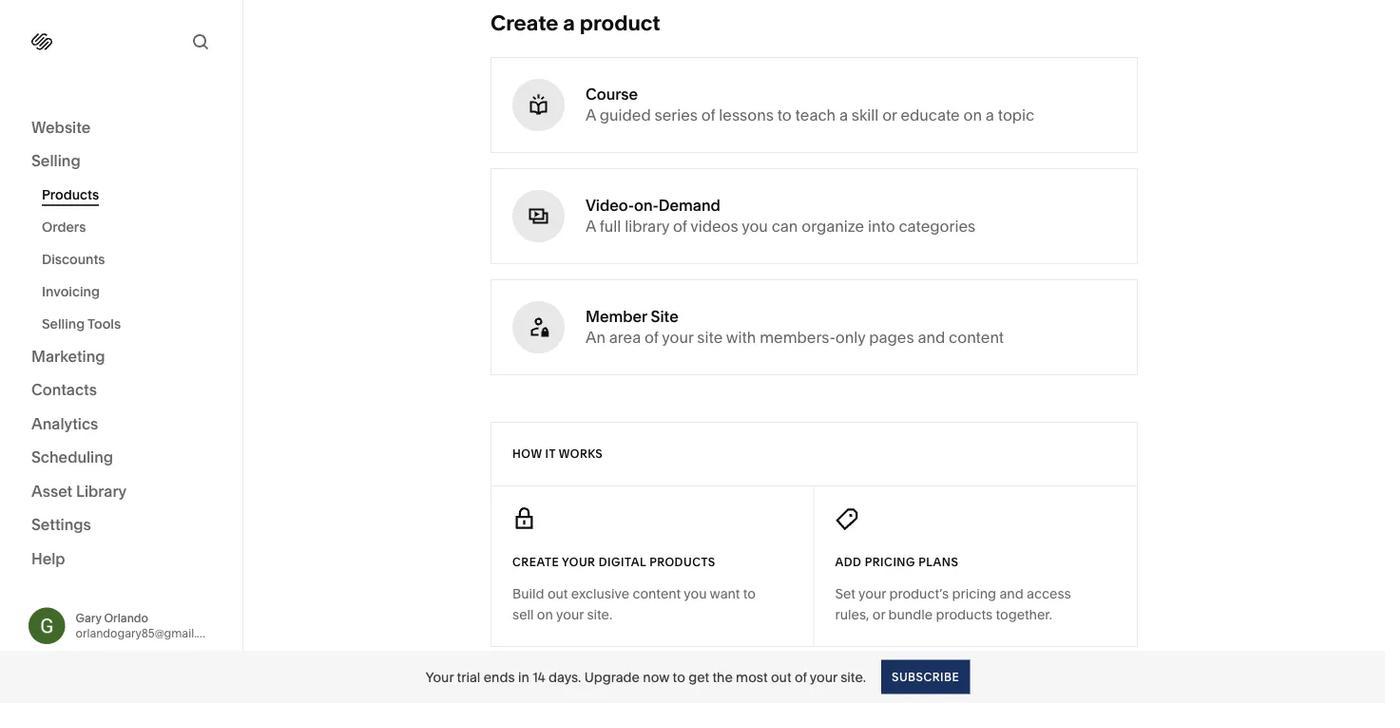 Task type: describe. For each thing, give the bounding box(es) containing it.
selling tools link
[[42, 308, 221, 340]]

on inside course a guided series of lessons to teach a skill or educate on a topic
[[963, 106, 982, 125]]

content inside the member site an area of your site with members-only pages and content
[[949, 328, 1004, 347]]

video-on-demand a full library of videos you can organize into categories
[[586, 196, 975, 236]]

1 vertical spatial site.
[[841, 669, 866, 685]]

gary
[[76, 611, 101, 625]]

together.
[[996, 607, 1052, 623]]

settings link
[[31, 515, 211, 537]]

selling tools
[[42, 316, 121, 332]]

library
[[76, 482, 127, 501]]

site
[[697, 328, 723, 347]]

on inside build out exclusive content you want to sell on your site.
[[537, 607, 553, 623]]

invoicing
[[42, 284, 100, 300]]

of inside the member site an area of your site with members-only pages and content
[[645, 328, 659, 347]]

bundle
[[888, 607, 933, 623]]

demand
[[659, 196, 720, 215]]

or inside "set your product's pricing and access rules, or bundle products together."
[[872, 607, 885, 623]]

how it works
[[512, 447, 603, 461]]

gary orlando orlandogary85@gmail.com
[[76, 611, 221, 640]]

add pricing plans
[[835, 556, 959, 569]]

get
[[688, 669, 709, 685]]

selling for selling
[[31, 152, 81, 170]]

tools
[[88, 316, 121, 332]]

member
[[586, 308, 647, 326]]

topic
[[998, 106, 1034, 125]]

scheduling link
[[31, 447, 211, 470]]

site
[[651, 308, 678, 326]]

contacts
[[31, 381, 97, 399]]

your
[[426, 669, 454, 685]]

rules,
[[835, 607, 869, 623]]

scheduling
[[31, 448, 113, 467]]

your trial ends in 14 days. upgrade now to get the most out of your site.
[[426, 669, 866, 685]]

orders
[[42, 219, 86, 235]]

access
[[1027, 586, 1071, 602]]

with
[[726, 328, 756, 347]]

discounts
[[42, 251, 105, 268]]

teach
[[795, 106, 836, 125]]

out inside build out exclusive content you want to sell on your site.
[[547, 586, 568, 602]]

can
[[772, 217, 798, 236]]

digital
[[599, 556, 646, 569]]

14
[[532, 669, 545, 685]]

on-
[[634, 196, 659, 215]]

of inside course a guided series of lessons to teach a skill or educate on a topic
[[701, 106, 715, 125]]

works
[[559, 447, 603, 461]]

an
[[586, 328, 606, 347]]

video-
[[586, 196, 634, 215]]

create for create a product
[[491, 10, 559, 36]]

sell
[[512, 607, 534, 623]]

categories
[[899, 217, 975, 236]]

invoicing link
[[42, 276, 221, 308]]

orders link
[[42, 211, 221, 243]]

asset library link
[[31, 481, 211, 503]]

guided
[[600, 106, 651, 125]]

videos
[[690, 217, 738, 236]]

educate
[[901, 106, 960, 125]]

set your product's pricing and access rules, or bundle products together.
[[835, 586, 1071, 623]]

marketing
[[31, 347, 105, 366]]

a inside course a guided series of lessons to teach a skill or educate on a topic
[[586, 106, 596, 125]]

products
[[42, 187, 99, 203]]

2 horizontal spatial a
[[986, 106, 994, 125]]

help
[[31, 549, 65, 568]]

plans
[[919, 556, 959, 569]]

products inside "set your product's pricing and access rules, or bundle products together."
[[936, 607, 993, 623]]

your down rules,
[[810, 669, 837, 685]]

course
[[586, 85, 638, 104]]

area
[[609, 328, 641, 347]]

into
[[868, 217, 895, 236]]

organize
[[802, 217, 864, 236]]

create your digital products
[[512, 556, 716, 569]]

member site an area of your site with members-only pages and content
[[586, 308, 1004, 347]]



Task type: vqa. For each thing, say whether or not it's contained in the screenshot.
add gift cards to your offerings
no



Task type: locate. For each thing, give the bounding box(es) containing it.
2 a from the top
[[586, 217, 596, 236]]

want
[[710, 586, 740, 602]]

you
[[742, 217, 768, 236], [684, 586, 707, 602]]

to inside build out exclusive content you want to sell on your site.
[[743, 586, 756, 602]]

0 horizontal spatial products
[[649, 556, 716, 569]]

and right pages
[[918, 328, 945, 347]]

1 vertical spatial on
[[537, 607, 553, 623]]

orlandogary85@gmail.com
[[76, 627, 221, 640]]

lessons
[[719, 106, 774, 125]]

2 horizontal spatial to
[[777, 106, 792, 125]]

create
[[491, 10, 559, 36], [512, 556, 559, 569]]

orlando
[[104, 611, 148, 625]]

0 horizontal spatial content
[[633, 586, 681, 602]]

trial
[[457, 669, 480, 685]]

you left the can
[[742, 217, 768, 236]]

1 horizontal spatial to
[[743, 586, 756, 602]]

skill
[[852, 106, 879, 125]]

a left skill
[[839, 106, 848, 125]]

1 vertical spatial products
[[936, 607, 993, 623]]

course a guided series of lessons to teach a skill or educate on a topic
[[586, 85, 1034, 125]]

build out exclusive content you want to sell on your site.
[[512, 586, 756, 623]]

selling
[[31, 152, 81, 170], [42, 316, 85, 332]]

1 horizontal spatial products
[[936, 607, 993, 623]]

0 vertical spatial pricing
[[865, 556, 915, 569]]

pricing right add
[[865, 556, 915, 569]]

products up want
[[649, 556, 716, 569]]

you inside build out exclusive content you want to sell on your site.
[[684, 586, 707, 602]]

your right set
[[858, 586, 886, 602]]

0 horizontal spatial site.
[[587, 607, 612, 623]]

in
[[518, 669, 529, 685]]

0 horizontal spatial to
[[673, 669, 685, 685]]

create a product
[[491, 10, 660, 36]]

out
[[547, 586, 568, 602], [771, 669, 791, 685]]

1 horizontal spatial site.
[[841, 669, 866, 685]]

selling for selling tools
[[42, 316, 85, 332]]

only
[[835, 328, 865, 347]]

a left the full
[[586, 217, 596, 236]]

your up exclusive
[[562, 556, 596, 569]]

1 vertical spatial selling
[[42, 316, 85, 332]]

1 vertical spatial or
[[872, 607, 885, 623]]

to for want
[[743, 586, 756, 602]]

asset library
[[31, 482, 127, 501]]

0 vertical spatial a
[[586, 106, 596, 125]]

you left want
[[684, 586, 707, 602]]

content right pages
[[949, 328, 1004, 347]]

or inside course a guided series of lessons to teach a skill or educate on a topic
[[882, 106, 897, 125]]

your inside "set your product's pricing and access rules, or bundle products together."
[[858, 586, 886, 602]]

or
[[882, 106, 897, 125], [872, 607, 885, 623]]

selling down 'website'
[[31, 152, 81, 170]]

analytics
[[31, 414, 98, 433]]

discounts link
[[42, 243, 221, 276]]

1 a from the top
[[586, 106, 596, 125]]

of inside video-on-demand a full library of videos you can organize into categories
[[673, 217, 687, 236]]

you inside video-on-demand a full library of videos you can organize into categories
[[742, 217, 768, 236]]

1 vertical spatial content
[[633, 586, 681, 602]]

create for create your digital products
[[512, 556, 559, 569]]

0 horizontal spatial pricing
[[865, 556, 915, 569]]

now
[[643, 669, 669, 685]]

analytics link
[[31, 414, 211, 436]]

products link
[[42, 179, 221, 211]]

contacts link
[[31, 380, 211, 402]]

0 vertical spatial site.
[[587, 607, 612, 623]]

and inside the member site an area of your site with members-only pages and content
[[918, 328, 945, 347]]

0 vertical spatial out
[[547, 586, 568, 602]]

exclusive
[[571, 586, 629, 602]]

site. down exclusive
[[587, 607, 612, 623]]

1 vertical spatial create
[[512, 556, 559, 569]]

0 vertical spatial to
[[777, 106, 792, 125]]

pages
[[869, 328, 914, 347]]

0 vertical spatial or
[[882, 106, 897, 125]]

and
[[918, 328, 945, 347], [999, 586, 1024, 602]]

product
[[580, 10, 660, 36]]

subscribe
[[892, 670, 959, 684]]

help link
[[31, 549, 65, 569]]

content down digital
[[633, 586, 681, 602]]

0 vertical spatial on
[[963, 106, 982, 125]]

0 vertical spatial content
[[949, 328, 1004, 347]]

your
[[662, 328, 693, 347], [562, 556, 596, 569], [858, 586, 886, 602], [556, 607, 584, 623], [810, 669, 837, 685]]

product's
[[889, 586, 949, 602]]

a left product
[[563, 10, 575, 36]]

selling up "marketing"
[[42, 316, 85, 332]]

or right skill
[[882, 106, 897, 125]]

of
[[701, 106, 715, 125], [673, 217, 687, 236], [645, 328, 659, 347], [795, 669, 807, 685]]

a
[[586, 106, 596, 125], [586, 217, 596, 236]]

1 horizontal spatial and
[[999, 586, 1024, 602]]

settings
[[31, 516, 91, 534]]

build
[[512, 586, 544, 602]]

to inside course a guided series of lessons to teach a skill or educate on a topic
[[777, 106, 792, 125]]

0 horizontal spatial you
[[684, 586, 707, 602]]

website link
[[31, 117, 211, 139]]

a down course
[[586, 106, 596, 125]]

a
[[563, 10, 575, 36], [839, 106, 848, 125], [986, 106, 994, 125]]

2 vertical spatial to
[[673, 669, 685, 685]]

1 vertical spatial you
[[684, 586, 707, 602]]

or right rules,
[[872, 607, 885, 623]]

most
[[736, 669, 768, 685]]

add
[[835, 556, 862, 569]]

to left get
[[673, 669, 685, 685]]

a left topic
[[986, 106, 994, 125]]

a inside video-on-demand a full library of videos you can organize into categories
[[586, 217, 596, 236]]

members-
[[760, 328, 835, 347]]

upgrade
[[584, 669, 640, 685]]

it
[[545, 447, 556, 461]]

of down demand
[[673, 217, 687, 236]]

asset
[[31, 482, 72, 501]]

to for lessons
[[777, 106, 792, 125]]

1 vertical spatial and
[[999, 586, 1024, 602]]

0 horizontal spatial and
[[918, 328, 945, 347]]

1 horizontal spatial on
[[963, 106, 982, 125]]

series
[[655, 106, 698, 125]]

subscribe button
[[881, 660, 970, 694]]

pricing down plans
[[952, 586, 996, 602]]

site. down rules,
[[841, 669, 866, 685]]

ends
[[484, 669, 515, 685]]

0 vertical spatial products
[[649, 556, 716, 569]]

products down product's
[[936, 607, 993, 623]]

on right sell
[[537, 607, 553, 623]]

1 horizontal spatial a
[[839, 106, 848, 125]]

0 horizontal spatial on
[[537, 607, 553, 623]]

1 vertical spatial a
[[586, 217, 596, 236]]

to right want
[[743, 586, 756, 602]]

0 vertical spatial selling
[[31, 152, 81, 170]]

site. inside build out exclusive content you want to sell on your site.
[[587, 607, 612, 623]]

and inside "set your product's pricing and access rules, or bundle products together."
[[999, 586, 1024, 602]]

content inside build out exclusive content you want to sell on your site.
[[633, 586, 681, 602]]

site.
[[587, 607, 612, 623], [841, 669, 866, 685]]

0 vertical spatial you
[[742, 217, 768, 236]]

your down exclusive
[[556, 607, 584, 623]]

your inside the member site an area of your site with members-only pages and content
[[662, 328, 693, 347]]

to
[[777, 106, 792, 125], [743, 586, 756, 602], [673, 669, 685, 685]]

1 vertical spatial out
[[771, 669, 791, 685]]

to left teach
[[777, 106, 792, 125]]

your inside build out exclusive content you want to sell on your site.
[[556, 607, 584, 623]]

website
[[31, 118, 91, 136]]

full
[[600, 217, 621, 236]]

pricing inside "set your product's pricing and access rules, or bundle products together."
[[952, 586, 996, 602]]

products
[[649, 556, 716, 569], [936, 607, 993, 623]]

of right series
[[701, 106, 715, 125]]

0 vertical spatial and
[[918, 328, 945, 347]]

selling link
[[31, 151, 211, 173]]

0 horizontal spatial out
[[547, 586, 568, 602]]

1 horizontal spatial pricing
[[952, 586, 996, 602]]

of right 'most'
[[795, 669, 807, 685]]

on
[[963, 106, 982, 125], [537, 607, 553, 623]]

out right 'most'
[[771, 669, 791, 685]]

the
[[712, 669, 733, 685]]

0 vertical spatial create
[[491, 10, 559, 36]]

1 vertical spatial to
[[743, 586, 756, 602]]

your down the site
[[662, 328, 693, 347]]

1 horizontal spatial you
[[742, 217, 768, 236]]

pricing
[[865, 556, 915, 569], [952, 586, 996, 602]]

out right build
[[547, 586, 568, 602]]

days.
[[548, 669, 581, 685]]

of down the site
[[645, 328, 659, 347]]

1 horizontal spatial out
[[771, 669, 791, 685]]

on right educate
[[963, 106, 982, 125]]

1 vertical spatial pricing
[[952, 586, 996, 602]]

set
[[835, 586, 856, 602]]

1 horizontal spatial content
[[949, 328, 1004, 347]]

how
[[512, 447, 542, 461]]

0 horizontal spatial a
[[563, 10, 575, 36]]

library
[[625, 217, 669, 236]]

marketing link
[[31, 346, 211, 368]]

and up "together."
[[999, 586, 1024, 602]]



